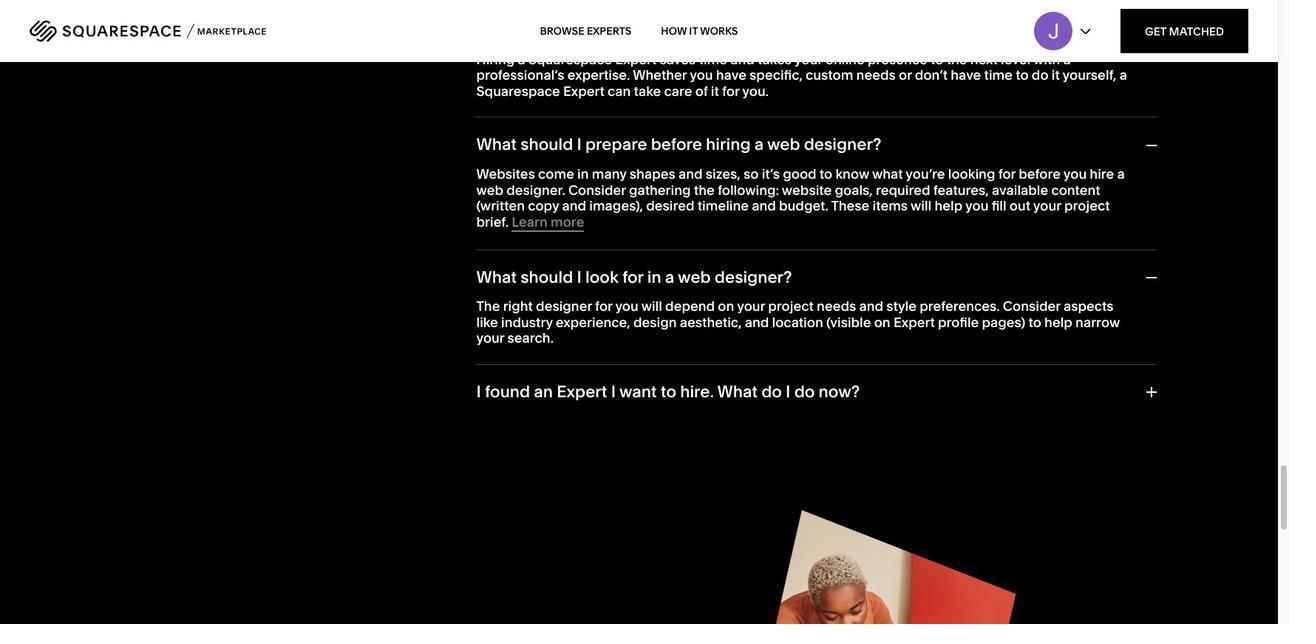 Task type: vqa. For each thing, say whether or not it's contained in the screenshot.
designer inside button
yes



Task type: locate. For each thing, give the bounding box(es) containing it.
for inside hiring a squarespace expert saves time and takes your online presence to the next level with a professional's expertise. whether you have specific, custom needs or don't have time to do it yourself, a squarespace expert can take care of it for you.
[[722, 83, 740, 100]]

0 vertical spatial hire
[[579, 20, 609, 40]]

before up out
[[1019, 166, 1061, 183]]

images),
[[590, 198, 643, 215]]

squarespace down hiring
[[477, 83, 560, 100]]

look
[[586, 267, 619, 287]]

time down works
[[699, 51, 728, 68]]

1 vertical spatial designer?
[[715, 267, 792, 287]]

0 vertical spatial what
[[477, 135, 517, 155]]

pages)
[[982, 314, 1026, 331]]

the inside websites come in many shapes and sizes, so it's good to know what you're looking for before you hire a web designer. consider gathering the following: website goals, required features, available content (written copy and images), desired timeline and budget. these items will help you fill out your project brief.
[[694, 182, 715, 199]]

designer
[[662, 20, 731, 40], [536, 298, 592, 315]]

help down the looking
[[935, 198, 963, 215]]

to left hire.
[[661, 382, 677, 402]]

for down look
[[595, 298, 613, 315]]

hire inside websites come in many shapes and sizes, so it's good to know what you're looking for before you hire a web designer. consider gathering the following: website goals, required features, available content (written copy and images), desired timeline and budget. these items will help you fill out your project brief.
[[1090, 166, 1115, 183]]

consider up the "more"
[[569, 182, 626, 199]]

the left following:
[[694, 182, 715, 199]]

0 vertical spatial will
[[911, 198, 932, 215]]

2 horizontal spatial do
[[1032, 67, 1049, 84]]

0 vertical spatial designer?
[[804, 135, 882, 155]]

1 horizontal spatial hire
[[1090, 166, 1115, 183]]

and down what should i prepare before hiring a web designer?
[[679, 166, 703, 183]]

1 horizontal spatial before
[[1019, 166, 1061, 183]]

should up come on the top
[[521, 135, 573, 155]]

0 horizontal spatial help
[[935, 198, 963, 215]]

a up so
[[755, 135, 764, 155]]

for
[[735, 20, 756, 40], [722, 83, 740, 100], [999, 166, 1016, 183], [623, 267, 644, 287], [595, 298, 613, 315]]

the right designer for you will depend on your project needs and style preferences. consider aspects like industry experience, design aesthetic, and location (visible on expert profile pages) to help narrow your search.
[[477, 298, 1120, 347]]

custom
[[806, 67, 854, 84]]

(written
[[477, 198, 525, 215]]

1 vertical spatial consider
[[1003, 298, 1061, 315]]

expert up take
[[615, 51, 657, 68]]

your
[[795, 51, 823, 68], [1034, 198, 1062, 215], [737, 298, 765, 315], [477, 330, 505, 347]]

help inside the right designer for you will depend on your project needs and style preferences. consider aspects like industry experience, design aesthetic, and location (visible on expert profile pages) to help narrow your search.
[[1045, 314, 1073, 331]]

web
[[625, 20, 658, 40], [767, 135, 801, 155], [477, 182, 504, 199], [678, 267, 711, 287]]

the left next
[[947, 51, 968, 68]]

0 horizontal spatial hire
[[579, 20, 609, 40]]

don't
[[915, 67, 948, 84]]

on
[[718, 298, 734, 315], [875, 314, 891, 331]]

for inside websites come in many shapes and sizes, so it's good to know what you're looking for before you hire a web designer. consider gathering the following: website goals, required features, available content (written copy and images), desired timeline and budget. these items will help you fill out your project brief.
[[999, 166, 1016, 183]]

0 vertical spatial project
[[1065, 198, 1110, 215]]

a inside websites come in many shapes and sizes, so it's good to know what you're looking for before you hire a web designer. consider gathering the following: website goals, required features, available content (written copy and images), desired timeline and budget. these items will help you fill out your project brief.
[[1118, 166, 1125, 183]]

i
[[570, 20, 575, 40], [577, 135, 582, 155], [577, 267, 582, 287], [477, 382, 481, 402], [611, 382, 616, 402], [786, 382, 791, 402]]

design
[[634, 314, 677, 331]]

you
[[690, 67, 713, 84], [1064, 166, 1087, 183], [966, 198, 989, 215], [615, 298, 639, 315]]

shapes
[[630, 166, 676, 183]]

needs down what should i look for in a web designer? button
[[817, 298, 856, 315]]

come
[[538, 166, 574, 183]]

what up the
[[477, 267, 517, 287]]

hire
[[579, 20, 609, 40], [1090, 166, 1115, 183]]

your inside hiring a squarespace expert saves time and takes your online presence to the next level with a professional's expertise. whether you have specific, custom needs or don't have time to do it yourself, a squarespace expert can take care of it for you.
[[795, 51, 823, 68]]

web left how
[[625, 20, 658, 40]]

hiring
[[706, 135, 751, 155]]

to
[[931, 51, 944, 68], [1016, 67, 1029, 84], [820, 166, 833, 183], [1029, 314, 1042, 331], [661, 382, 677, 402]]

designer? up aesthetic,
[[715, 267, 792, 287]]

expert right an
[[557, 382, 608, 402]]

aspects
[[1064, 298, 1114, 315]]

for up fill
[[999, 166, 1016, 183]]

and inside hiring a squarespace expert saves time and takes your online presence to the next level with a professional's expertise. whether you have specific, custom needs or don't have time to do it yourself, a squarespace expert can take care of it for you.
[[731, 51, 755, 68]]

what for what should i prepare before hiring a web designer?
[[477, 135, 517, 155]]

takes
[[758, 51, 792, 68]]

and
[[731, 51, 755, 68], [679, 166, 703, 183], [562, 198, 586, 215], [752, 198, 776, 215], [860, 298, 884, 315], [745, 314, 769, 331]]

will right items
[[911, 198, 932, 215]]

for left my
[[735, 20, 756, 40]]

will inside the right designer for you will depend on your project needs and style preferences. consider aspects like industry experience, design aesthetic, and location (visible on expert profile pages) to help narrow your search.
[[642, 298, 662, 315]]

1 vertical spatial in
[[648, 267, 662, 287]]

0 horizontal spatial designer
[[536, 298, 592, 315]]

will down what should i look for in a web designer?
[[642, 298, 662, 315]]

in
[[578, 166, 589, 183], [648, 267, 662, 287]]

consider inside websites come in many shapes and sizes, so it's good to know what you're looking for before you hire a web designer. consider gathering the following: website goals, required features, available content (written copy and images), desired timeline and budget. these items will help you fill out your project brief.
[[569, 182, 626, 199]]

how it works
[[661, 24, 738, 38]]

your right out
[[1034, 198, 1062, 215]]

1 vertical spatial designer
[[536, 298, 592, 315]]

should for prepare
[[521, 135, 573, 155]]

a right hiring
[[518, 51, 526, 68]]

hiring a squarespace expert saves time and takes your online presence to the next level with a professional's expertise. whether you have specific, custom needs or don't have time to do it yourself, a squarespace expert can take care of it for you.
[[477, 51, 1128, 100]]

and down it's
[[752, 198, 776, 215]]

0 horizontal spatial will
[[642, 298, 662, 315]]

fill
[[992, 198, 1007, 215]]

1 horizontal spatial help
[[1045, 314, 1073, 331]]

2 vertical spatial should
[[521, 267, 573, 287]]

1 horizontal spatial designer?
[[804, 135, 882, 155]]

what should i prepare before hiring a web designer? button
[[477, 135, 1157, 155]]

needs inside hiring a squarespace expert saves time and takes your online presence to the next level with a professional's expertise. whether you have specific, custom needs or don't have time to do it yourself, a squarespace expert can take care of it for you.
[[857, 67, 896, 84]]

1 vertical spatial project
[[768, 298, 814, 315]]

yourself,
[[1063, 67, 1117, 84]]

1 horizontal spatial it
[[1052, 67, 1060, 84]]

to inside 'button'
[[661, 382, 677, 402]]

have
[[716, 67, 747, 84], [951, 67, 982, 84]]

will inside websites come in many shapes and sizes, so it's good to know what you're looking for before you hire a web designer. consider gathering the following: website goals, required features, available content (written copy and images), desired timeline and budget. these items will help you fill out your project brief.
[[911, 198, 932, 215]]

expert inside the right designer for you will depend on your project needs and style preferences. consider aspects like industry experience, design aesthetic, and location (visible on expert profile pages) to help narrow your search.
[[894, 314, 935, 331]]

2 vertical spatial what
[[718, 382, 758, 402]]

1 vertical spatial help
[[1045, 314, 1073, 331]]

for left you.
[[722, 83, 740, 100]]

goals,
[[835, 182, 873, 199]]

you right available
[[1064, 166, 1087, 183]]

1 vertical spatial should
[[521, 135, 573, 155]]

what for what should i look for in a web designer?
[[477, 267, 517, 287]]

features,
[[934, 182, 989, 199]]

before
[[651, 135, 702, 155], [1019, 166, 1061, 183]]

project right out
[[1065, 198, 1110, 215]]

in up the design
[[648, 267, 662, 287]]

project inside websites come in many shapes and sizes, so it's good to know what you're looking for before you hire a web designer. consider gathering the following: website goals, required features, available content (written copy and images), desired timeline and budget. these items will help you fill out your project brief.
[[1065, 198, 1110, 215]]

project
[[1065, 198, 1110, 215], [768, 298, 814, 315]]

1 horizontal spatial project
[[1065, 198, 1110, 215]]

web inside websites come in many shapes and sizes, so it's good to know what you're looking for before you hire a web designer. consider gathering the following: website goals, required features, available content (written copy and images), desired timeline and budget. these items will help you fill out your project brief.
[[477, 182, 504, 199]]

0 horizontal spatial have
[[716, 67, 747, 84]]

1 vertical spatial before
[[1019, 166, 1061, 183]]

should right why on the left top
[[514, 20, 567, 40]]

a right with
[[1064, 51, 1071, 68]]

what inside 'button'
[[718, 382, 758, 402]]

1 vertical spatial will
[[642, 298, 662, 315]]

it
[[1052, 67, 1060, 84], [711, 83, 719, 100]]

time left with
[[985, 67, 1013, 84]]

0 vertical spatial the
[[947, 51, 968, 68]]

0 vertical spatial consider
[[569, 182, 626, 199]]

next
[[971, 51, 998, 68]]

0 horizontal spatial project
[[768, 298, 814, 315]]

what right hire.
[[718, 382, 758, 402]]

0 vertical spatial in
[[578, 166, 589, 183]]

0 vertical spatial before
[[651, 135, 702, 155]]

1 horizontal spatial designer
[[662, 20, 731, 40]]

what
[[477, 135, 517, 155], [477, 267, 517, 287], [718, 382, 758, 402]]

0 horizontal spatial in
[[578, 166, 589, 183]]

found
[[485, 382, 530, 402]]

0 vertical spatial should
[[514, 20, 567, 40]]

will
[[911, 198, 932, 215], [642, 298, 662, 315]]

get matched link
[[1121, 9, 1249, 53]]

help
[[935, 198, 963, 215], [1045, 314, 1073, 331]]

expert left profile in the right bottom of the page
[[894, 314, 935, 331]]

2 have from the left
[[951, 67, 982, 84]]

designer? up know
[[804, 135, 882, 155]]

0 vertical spatial needs
[[857, 67, 896, 84]]

in inside websites come in many shapes and sizes, so it's good to know what you're looking for before you hire a web designer. consider gathering the following: website goals, required features, available content (written copy and images), desired timeline and budget. these items will help you fill out your project brief.
[[578, 166, 589, 183]]

should for look
[[521, 267, 573, 287]]

copy
[[528, 198, 559, 215]]

designer? for what should i look for in a web designer?
[[715, 267, 792, 287]]

a
[[613, 20, 622, 40], [518, 51, 526, 68], [1064, 51, 1071, 68], [1120, 67, 1128, 84], [755, 135, 764, 155], [1118, 166, 1125, 183], [665, 267, 675, 287]]

0 vertical spatial help
[[935, 198, 963, 215]]

1 vertical spatial squarespace
[[477, 83, 560, 100]]

1 horizontal spatial the
[[947, 51, 968, 68]]

on right (visible
[[875, 314, 891, 331]]

have right of
[[716, 67, 747, 84]]

before up shapes
[[651, 135, 702, 155]]

my
[[760, 20, 783, 40]]

the
[[947, 51, 968, 68], [694, 182, 715, 199]]

for right look
[[623, 267, 644, 287]]

1 vertical spatial what
[[477, 267, 517, 287]]

0 horizontal spatial on
[[718, 298, 734, 315]]

brief.
[[477, 214, 509, 231]]

it left yourself,
[[1052, 67, 1060, 84]]

web up brief.
[[477, 182, 504, 199]]

in left the many
[[578, 166, 589, 183]]

1 vertical spatial hire
[[1090, 166, 1115, 183]]

to right pages)
[[1029, 314, 1042, 331]]

why
[[477, 20, 510, 40]]

1 horizontal spatial have
[[951, 67, 982, 84]]

you down what should i look for in a web designer?
[[615, 298, 639, 315]]

squarespace down browse
[[529, 51, 612, 68]]

your down the why should i hire a web designer for my project? button
[[795, 51, 823, 68]]

and left takes
[[731, 51, 755, 68]]

1 horizontal spatial will
[[911, 198, 932, 215]]

0 horizontal spatial designer?
[[715, 267, 792, 287]]

project inside the right designer for you will depend on your project needs and style preferences. consider aspects like industry experience, design aesthetic, and location (visible on expert profile pages) to help narrow your search.
[[768, 298, 814, 315]]

required
[[876, 182, 931, 199]]

0 horizontal spatial before
[[651, 135, 702, 155]]

1 vertical spatial the
[[694, 182, 715, 199]]

should up right
[[521, 267, 573, 287]]

0 horizontal spatial consider
[[569, 182, 626, 199]]

for inside the right designer for you will depend on your project needs and style preferences. consider aspects like industry experience, design aesthetic, and location (visible on expert profile pages) to help narrow your search.
[[595, 298, 613, 315]]

works
[[700, 24, 738, 38]]

to left with
[[1016, 67, 1029, 84]]

0 vertical spatial designer
[[662, 20, 731, 40]]

you.
[[743, 83, 769, 100]]

you right "whether"
[[690, 67, 713, 84]]

1 horizontal spatial in
[[648, 267, 662, 287]]

items
[[873, 198, 908, 215]]

to right or
[[931, 51, 944, 68]]

or
[[899, 67, 912, 84]]

designer inside the right designer for you will depend on your project needs and style preferences. consider aspects like industry experience, design aesthetic, and location (visible on expert profile pages) to help narrow your search.
[[536, 298, 592, 315]]

on right depend
[[718, 298, 734, 315]]

0 horizontal spatial the
[[694, 182, 715, 199]]

learn
[[512, 214, 548, 231]]

help left 'narrow'
[[1045, 314, 1073, 331]]

designer?
[[804, 135, 882, 155], [715, 267, 792, 287]]

do
[[1032, 67, 1049, 84], [762, 382, 782, 402], [795, 382, 815, 402]]

1 horizontal spatial on
[[875, 314, 891, 331]]

what up websites
[[477, 135, 517, 155]]

needs left or
[[857, 67, 896, 84]]

1 vertical spatial needs
[[817, 298, 856, 315]]

care
[[664, 83, 692, 100]]

1 horizontal spatial consider
[[1003, 298, 1061, 315]]

1 horizontal spatial time
[[985, 67, 1013, 84]]

a up depend
[[665, 267, 675, 287]]

consider left the aspects
[[1003, 298, 1061, 315]]

to right good on the right of the page
[[820, 166, 833, 183]]

i left now?
[[786, 382, 791, 402]]

in inside button
[[648, 267, 662, 287]]

a right content
[[1118, 166, 1125, 183]]

have right don't
[[951, 67, 982, 84]]

project down what should i look for in a web designer? button
[[768, 298, 814, 315]]

it right of
[[711, 83, 719, 100]]



Task type: describe. For each thing, give the bounding box(es) containing it.
hire inside button
[[579, 20, 609, 40]]

with
[[1034, 51, 1060, 68]]

0 horizontal spatial time
[[699, 51, 728, 68]]

depend
[[666, 298, 715, 315]]

to inside websites come in many shapes and sizes, so it's good to know what you're looking for before you hire a web designer. consider gathering the following: website goals, required features, available content (written copy and images), desired timeline and budget. these items will help you fill out your project brief.
[[820, 166, 833, 183]]

aesthetic,
[[680, 314, 742, 331]]

web up it's
[[767, 135, 801, 155]]

search.
[[508, 330, 554, 347]]

designer.
[[507, 182, 565, 199]]

before inside button
[[651, 135, 702, 155]]

location
[[772, 314, 824, 331]]

1 horizontal spatial do
[[795, 382, 815, 402]]

take
[[634, 83, 661, 100]]

professional's
[[477, 67, 565, 84]]

help inside websites come in many shapes and sizes, so it's good to know what you're looking for before you hire a web designer. consider gathering the following: website goals, required features, available content (written copy and images), desired timeline and budget. these items will help you fill out your project brief.
[[935, 198, 963, 215]]

gathering
[[629, 182, 691, 199]]

how it works link
[[661, 10, 738, 52]]

narrow
[[1076, 314, 1120, 331]]

specific,
[[750, 67, 803, 84]]

it's
[[762, 166, 780, 183]]

what should i look for in a web designer?
[[477, 267, 792, 287]]

you left fill
[[966, 198, 989, 215]]

industry
[[501, 314, 553, 331]]

whether
[[633, 67, 687, 84]]

how
[[661, 24, 687, 38]]

(visible
[[827, 314, 871, 331]]

online
[[826, 51, 865, 68]]

expert left the can
[[563, 83, 605, 100]]

i left the found
[[477, 382, 481, 402]]

an
[[534, 382, 553, 402]]

prepare
[[586, 135, 647, 155]]

website
[[782, 182, 832, 199]]

available
[[992, 182, 1049, 199]]

preferences.
[[920, 298, 1000, 315]]

your left location
[[737, 298, 765, 315]]

0 vertical spatial squarespace
[[529, 51, 612, 68]]

i left prepare
[[577, 135, 582, 155]]

you inside hiring a squarespace expert saves time and takes your online presence to the next level with a professional's expertise. whether you have specific, custom needs or don't have time to do it yourself, a squarespace expert can take care of it for you.
[[690, 67, 713, 84]]

needs inside the right designer for you will depend on your project needs and style preferences. consider aspects like industry experience, design aesthetic, and location (visible on expert profile pages) to help narrow your search.
[[817, 298, 856, 315]]

expertise.
[[568, 67, 630, 84]]

more
[[551, 214, 584, 231]]

so
[[744, 166, 759, 183]]

good
[[783, 166, 817, 183]]

sizes,
[[706, 166, 741, 183]]

before inside websites come in many shapes and sizes, so it's good to know what you're looking for before you hire a web designer. consider gathering the following: website goals, required features, available content (written copy and images), desired timeline and budget. these items will help you fill out your project brief.
[[1019, 166, 1061, 183]]

know
[[836, 166, 870, 183]]

these
[[831, 198, 870, 215]]

do inside hiring a squarespace expert saves time and takes your online presence to the next level with a professional's expertise. whether you have specific, custom needs or don't have time to do it yourself, a squarespace expert can take care of it for you.
[[1032, 67, 1049, 84]]

and left style
[[860, 298, 884, 315]]

browse experts
[[540, 24, 632, 38]]

i found an expert i want to hire. what do i do now?
[[477, 382, 860, 402]]

expert inside 'button'
[[557, 382, 608, 402]]

desired
[[646, 198, 695, 215]]

learn more
[[512, 214, 584, 231]]

1 have from the left
[[716, 67, 747, 84]]

and left location
[[745, 314, 769, 331]]

your down the
[[477, 330, 505, 347]]

designer? for what should i prepare before hiring a web designer?
[[804, 135, 882, 155]]

for inside what should i look for in a web designer? button
[[623, 267, 644, 287]]

you're
[[906, 166, 945, 183]]

squarespace marketplace image
[[30, 20, 266, 42]]

a up expertise.
[[613, 20, 622, 40]]

your inside websites come in many shapes and sizes, so it's good to know what you're looking for before you hire a web designer. consider gathering the following: website goals, required features, available content (written copy and images), desired timeline and budget. these items will help you fill out your project brief.
[[1034, 198, 1062, 215]]

what
[[872, 166, 903, 183]]

0 horizontal spatial do
[[762, 382, 782, 402]]

out
[[1010, 198, 1031, 215]]

you inside the right designer for you will depend on your project needs and style preferences. consider aspects like industry experience, design aesthetic, and location (visible on expert profile pages) to help narrow your search.
[[615, 298, 639, 315]]

i left "experts"
[[570, 20, 575, 40]]

i left look
[[577, 267, 582, 287]]

matched
[[1169, 24, 1225, 38]]

why should i hire a web designer for my project?
[[477, 20, 851, 40]]

websites
[[477, 166, 535, 183]]

many
[[592, 166, 627, 183]]

i left the want
[[611, 382, 616, 402]]

the inside hiring a squarespace expert saves time and takes your online presence to the next level with a professional's expertise. whether you have specific, custom needs or don't have time to do it yourself, a squarespace expert can take care of it for you.
[[947, 51, 968, 68]]

web up depend
[[678, 267, 711, 287]]

style
[[887, 298, 917, 315]]

right
[[503, 298, 533, 315]]

looking
[[949, 166, 996, 183]]

get matched
[[1145, 24, 1225, 38]]

should for hire
[[514, 20, 567, 40]]

learn more link
[[512, 214, 584, 232]]

presence
[[868, 51, 928, 68]]

websites come in many shapes and sizes, so it's good to know what you're looking for before you hire a web designer. consider gathering the following: website goals, required features, available content (written copy and images), desired timeline and budget. these items will help you fill out your project brief.
[[477, 166, 1125, 231]]

what should i prepare before hiring a web designer?
[[477, 135, 882, 155]]

it
[[689, 24, 698, 38]]

following:
[[718, 182, 779, 199]]

designer inside the why should i hire a web designer for my project? button
[[662, 20, 731, 40]]

now?
[[819, 382, 860, 402]]

a right yourself,
[[1120, 67, 1128, 84]]

hiring
[[477, 51, 515, 68]]

of
[[696, 83, 708, 100]]

i found an expert i want to hire. what do i do now? button
[[477, 382, 1157, 403]]

can
[[608, 83, 631, 100]]

content
[[1052, 182, 1101, 199]]

to inside the right designer for you will depend on your project needs and style preferences. consider aspects like industry experience, design aesthetic, and location (visible on expert profile pages) to help narrow your search.
[[1029, 314, 1042, 331]]

for inside the why should i hire a web designer for my project? button
[[735, 20, 756, 40]]

experience,
[[556, 314, 631, 331]]

and right the copy
[[562, 198, 586, 215]]

want
[[620, 382, 657, 402]]

profile
[[938, 314, 979, 331]]

level
[[1001, 51, 1031, 68]]

budget.
[[779, 198, 829, 215]]

experts
[[587, 24, 632, 38]]

what should i look for in a web designer? button
[[477, 267, 1157, 288]]

browse experts link
[[540, 10, 632, 52]]

project?
[[787, 20, 851, 40]]

like
[[477, 314, 498, 331]]

consider inside the right designer for you will depend on your project needs and style preferences. consider aspects like industry experience, design aesthetic, and location (visible on expert profile pages) to help narrow your search.
[[1003, 298, 1061, 315]]

hire.
[[680, 382, 714, 402]]

0 horizontal spatial it
[[711, 83, 719, 100]]

get
[[1145, 24, 1167, 38]]

timeline
[[698, 198, 749, 215]]

why should i hire a web designer for my project? button
[[477, 20, 1157, 40]]



